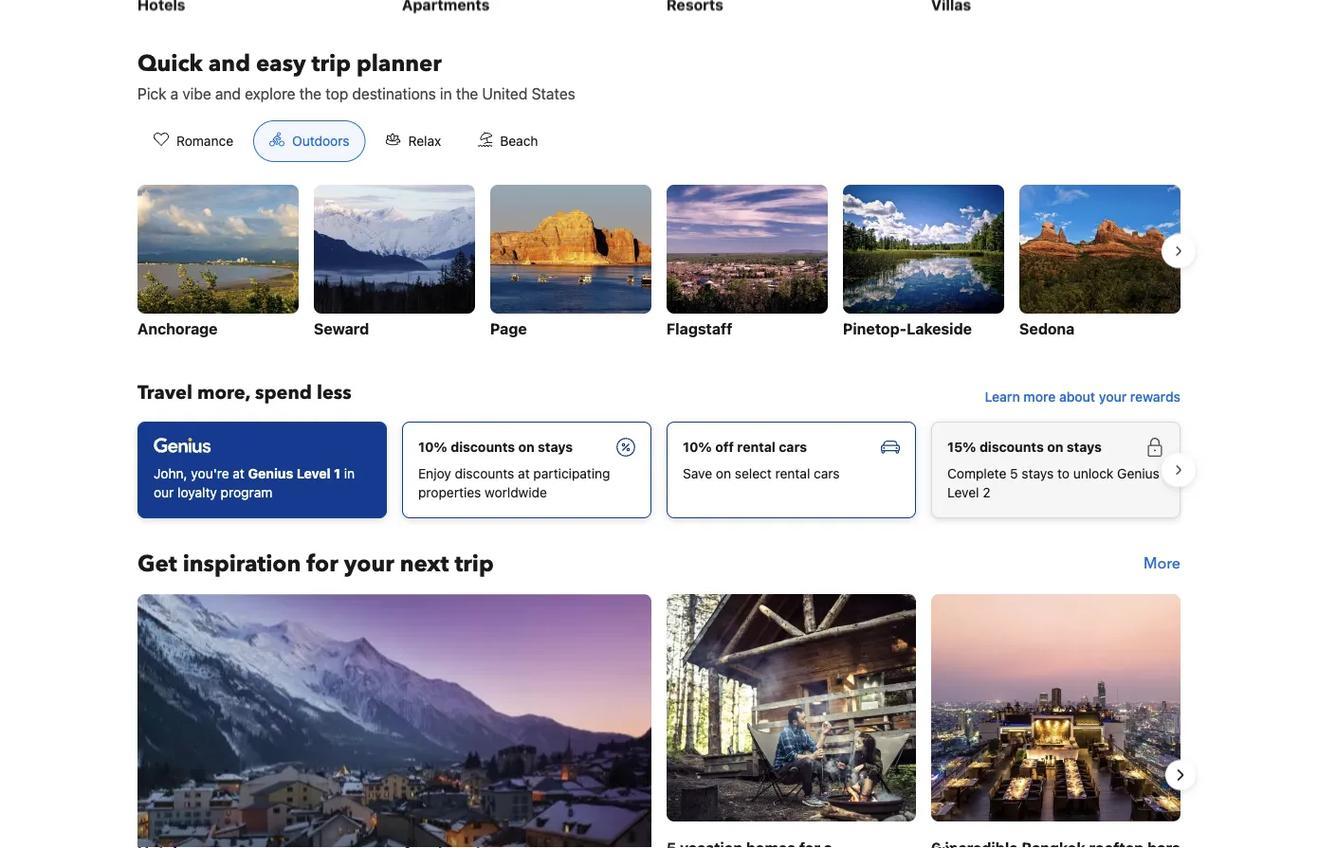 Task type: locate. For each thing, give the bounding box(es) containing it.
0 vertical spatial region
[[122, 178, 1196, 350]]

beach button
[[461, 121, 554, 163]]

stays
[[538, 440, 573, 456], [1067, 440, 1102, 456], [1022, 467, 1054, 482]]

outdoors
[[292, 134, 349, 149]]

easy
[[256, 48, 306, 80]]

1 vertical spatial trip
[[455, 549, 494, 580]]

learn more about your rewards link
[[977, 381, 1188, 415]]

1 horizontal spatial genius
[[1117, 467, 1160, 482]]

trip up top
[[312, 48, 351, 80]]

rewards
[[1130, 390, 1181, 405]]

10% up "enjoy"
[[418, 440, 447, 456]]

discounts inside enjoy discounts at participating properties worldwide
[[455, 467, 514, 482]]

0 horizontal spatial stays
[[538, 440, 573, 456]]

0 vertical spatial trip
[[312, 48, 351, 80]]

level down complete
[[947, 485, 979, 501]]

1 horizontal spatial 10%
[[683, 440, 712, 456]]

enjoy discounts at participating properties worldwide
[[418, 467, 610, 501]]

1 at from the left
[[233, 467, 245, 482]]

cars right select
[[814, 467, 840, 482]]

vibe
[[182, 85, 211, 103]]

in up relax
[[440, 85, 452, 103]]

2
[[983, 485, 991, 501]]

1 horizontal spatial on
[[716, 467, 731, 482]]

region for learn more about your rewards link at top right
[[122, 415, 1196, 527]]

your
[[1099, 390, 1127, 405], [344, 549, 394, 580]]

program
[[221, 485, 272, 501]]

2 horizontal spatial stays
[[1067, 440, 1102, 456]]

on for at
[[518, 440, 535, 456]]

2 at from the left
[[518, 467, 530, 482]]

1 horizontal spatial your
[[1099, 390, 1127, 405]]

10% for 10% off rental cars
[[683, 440, 712, 456]]

0 vertical spatial your
[[1099, 390, 1127, 405]]

at up the worldwide
[[518, 467, 530, 482]]

level left '1'
[[297, 467, 331, 482]]

10% discounts on stays
[[418, 440, 573, 456]]

0 horizontal spatial level
[[297, 467, 331, 482]]

3 region from the top
[[122, 595, 1196, 849]]

1 horizontal spatial stays
[[1022, 467, 1054, 482]]

genius right unlock
[[1117, 467, 1160, 482]]

discounts up 5
[[980, 440, 1044, 456]]

region containing 10% discounts on stays
[[122, 415, 1196, 527]]

about
[[1059, 390, 1095, 405]]

in right '1'
[[344, 467, 355, 482]]

blue genius logo image
[[154, 439, 211, 454], [154, 439, 211, 454]]

0 horizontal spatial cars
[[779, 440, 807, 456]]

flagstaff
[[667, 320, 733, 338]]

0 horizontal spatial in
[[344, 467, 355, 482]]

discounts for discounts
[[451, 440, 515, 456]]

discounts up enjoy discounts at participating properties worldwide
[[451, 440, 515, 456]]

more,
[[197, 381, 250, 407]]

rental right select
[[775, 467, 810, 482]]

on
[[518, 440, 535, 456], [1047, 440, 1064, 456], [716, 467, 731, 482]]

1 horizontal spatial at
[[518, 467, 530, 482]]

top
[[326, 85, 348, 103]]

romance
[[176, 134, 233, 149]]

in inside in our loyalty program
[[344, 467, 355, 482]]

on up to
[[1047, 440, 1064, 456]]

seward
[[314, 320, 369, 338]]

stays up unlock
[[1067, 440, 1102, 456]]

the left united
[[456, 85, 478, 103]]

destinations
[[352, 85, 436, 103]]

6 incredible bangkok rooftop bars image
[[931, 595, 1181, 823]]

for
[[307, 549, 338, 580]]

2 genius from the left
[[1117, 467, 1160, 482]]

stays up participating
[[538, 440, 573, 456]]

more link
[[1144, 549, 1181, 580]]

1 10% from the left
[[418, 440, 447, 456]]

genius up program
[[248, 467, 293, 482]]

cars up save on select rental cars
[[779, 440, 807, 456]]

discounts down 10% discounts on stays
[[455, 467, 514, 482]]

outdoors button
[[253, 121, 366, 163]]

10% off rental cars
[[683, 440, 807, 456]]

0 horizontal spatial 10%
[[418, 440, 447, 456]]

cars
[[779, 440, 807, 456], [814, 467, 840, 482]]

your for rewards
[[1099, 390, 1127, 405]]

genius
[[248, 467, 293, 482], [1117, 467, 1160, 482]]

your for next
[[344, 549, 394, 580]]

0 horizontal spatial your
[[344, 549, 394, 580]]

beach
[[500, 134, 538, 149]]

tab list
[[122, 121, 570, 164]]

at up program
[[233, 467, 245, 482]]

1 horizontal spatial trip
[[455, 549, 494, 580]]

0 vertical spatial in
[[440, 85, 452, 103]]

1 vertical spatial region
[[122, 415, 1196, 527]]

your right about
[[1099, 390, 1127, 405]]

1 vertical spatial and
[[215, 85, 241, 103]]

lakeside
[[907, 320, 972, 338]]

in
[[440, 85, 452, 103], [344, 467, 355, 482]]

2 the from the left
[[456, 85, 478, 103]]

1 vertical spatial in
[[344, 467, 355, 482]]

complete 5 stays to unlock genius level 2
[[947, 467, 1160, 501]]

2 region from the top
[[122, 415, 1196, 527]]

a
[[170, 85, 178, 103]]

1 vertical spatial cars
[[814, 467, 840, 482]]

1 horizontal spatial the
[[456, 85, 478, 103]]

2 10% from the left
[[683, 440, 712, 456]]

quick and easy trip planner pick a vibe and explore the top destinations in the united states
[[138, 48, 575, 103]]

states
[[532, 85, 575, 103]]

discounts
[[451, 440, 515, 456], [980, 440, 1044, 456], [455, 467, 514, 482]]

and right vibe
[[215, 85, 241, 103]]

0 horizontal spatial genius
[[248, 467, 293, 482]]

trip
[[312, 48, 351, 80], [455, 549, 494, 580]]

region
[[122, 178, 1196, 350], [122, 415, 1196, 527], [122, 595, 1196, 849]]

1 vertical spatial level
[[947, 485, 979, 501]]

region containing anchorage
[[122, 178, 1196, 350]]

unlock
[[1073, 467, 1114, 482]]

you're
[[191, 467, 229, 482]]

on right the save
[[716, 467, 731, 482]]

stays for 15% discounts on stays
[[1067, 440, 1102, 456]]

rental up select
[[737, 440, 776, 456]]

1 horizontal spatial level
[[947, 485, 979, 501]]

rental
[[737, 440, 776, 456], [775, 467, 810, 482]]

0 vertical spatial level
[[297, 467, 331, 482]]

and
[[208, 48, 250, 80], [215, 85, 241, 103]]

10% up the save
[[683, 440, 712, 456]]

2 horizontal spatial on
[[1047, 440, 1064, 456]]

1
[[334, 467, 341, 482]]

0 horizontal spatial at
[[233, 467, 245, 482]]

participating
[[533, 467, 610, 482]]

tab list containing romance
[[122, 121, 570, 164]]

2 vertical spatial region
[[122, 595, 1196, 849]]

get
[[138, 549, 177, 580]]

next
[[400, 549, 449, 580]]

10%
[[418, 440, 447, 456], [683, 440, 712, 456]]

page link
[[490, 185, 652, 343]]

your right for
[[344, 549, 394, 580]]

save
[[683, 467, 712, 482]]

0 horizontal spatial on
[[518, 440, 535, 456]]

on for stays
[[1047, 440, 1064, 456]]

1 vertical spatial rental
[[775, 467, 810, 482]]

quick
[[138, 48, 203, 80]]

at
[[233, 467, 245, 482], [518, 467, 530, 482]]

1 region from the top
[[122, 178, 1196, 350]]

stays right 5
[[1022, 467, 1054, 482]]

15%
[[947, 440, 976, 456]]

genius inside complete 5 stays to unlock genius level 2
[[1117, 467, 1160, 482]]

1 genius from the left
[[248, 467, 293, 482]]

the
[[299, 85, 322, 103], [456, 85, 478, 103]]

1 horizontal spatial in
[[440, 85, 452, 103]]

on up enjoy discounts at participating properties worldwide
[[518, 440, 535, 456]]

properties
[[418, 485, 481, 501]]

level
[[297, 467, 331, 482], [947, 485, 979, 501]]

next image
[[1169, 765, 1192, 788]]

at inside enjoy discounts at participating properties worldwide
[[518, 467, 530, 482]]

travel more, spend less
[[138, 381, 352, 407]]

enjoy
[[418, 467, 451, 482]]

and up vibe
[[208, 48, 250, 80]]

0 horizontal spatial the
[[299, 85, 322, 103]]

1 vertical spatial your
[[344, 549, 394, 580]]

the left top
[[299, 85, 322, 103]]

complete
[[947, 467, 1007, 482]]

0 horizontal spatial trip
[[312, 48, 351, 80]]

trip right next
[[455, 549, 494, 580]]



Task type: describe. For each thing, give the bounding box(es) containing it.
anchorage link
[[138, 185, 299, 343]]

stays for 10% discounts on stays
[[538, 440, 573, 456]]

at for discounts
[[518, 467, 530, 482]]

1 the from the left
[[299, 85, 322, 103]]

select
[[735, 467, 772, 482]]

sedona link
[[1020, 185, 1181, 343]]

pinetop-lakeside
[[843, 320, 972, 338]]

10% for 10% discounts on stays
[[418, 440, 447, 456]]

stays inside complete 5 stays to unlock genius level 2
[[1022, 467, 1054, 482]]

get inspiration for your next trip
[[138, 549, 494, 580]]

15% discounts on stays
[[947, 440, 1102, 456]]

0 vertical spatial and
[[208, 48, 250, 80]]

united
[[482, 85, 528, 103]]

pinetop-
[[843, 320, 907, 338]]

anchorage
[[138, 320, 218, 338]]

in our loyalty program
[[154, 467, 355, 501]]

planner
[[356, 48, 442, 80]]

off
[[715, 440, 734, 456]]

explore
[[245, 85, 295, 103]]

region for more link
[[122, 595, 1196, 849]]

spend
[[255, 381, 312, 407]]

trip inside quick and easy trip planner pick a vibe and explore the top destinations in the united states
[[312, 48, 351, 80]]

travel
[[138, 381, 192, 407]]

save on select rental cars
[[683, 467, 840, 482]]

level inside complete 5 stays to unlock genius level 2
[[947, 485, 979, 501]]

pick
[[138, 85, 166, 103]]

relax
[[408, 134, 441, 149]]

learn more about your rewards
[[985, 390, 1181, 405]]

learn
[[985, 390, 1020, 405]]

0 vertical spatial rental
[[737, 440, 776, 456]]

our
[[154, 485, 174, 501]]

john, you're at genius level 1
[[154, 467, 341, 482]]

to
[[1057, 467, 1070, 482]]

more
[[1024, 390, 1056, 405]]

seward link
[[314, 185, 475, 343]]

in inside quick and easy trip planner pick a vibe and explore the top destinations in the united states
[[440, 85, 452, 103]]

romance button
[[138, 121, 249, 163]]

worldwide
[[485, 485, 547, 501]]

5
[[1010, 467, 1018, 482]]

at for you're
[[233, 467, 245, 482]]

page
[[490, 320, 527, 338]]

inspiration
[[183, 549, 301, 580]]

flagstaff link
[[667, 185, 828, 343]]

more
[[1144, 554, 1181, 575]]

less
[[317, 381, 352, 407]]

relax button
[[369, 121, 457, 163]]

sedona
[[1020, 320, 1075, 338]]

1 horizontal spatial cars
[[814, 467, 840, 482]]

discounts for 5
[[980, 440, 1044, 456]]

loyalty
[[177, 485, 217, 501]]

0 vertical spatial cars
[[779, 440, 807, 456]]

john,
[[154, 467, 187, 482]]

5 vacation homes for a thanksgiving getaway image
[[667, 595, 916, 823]]

pinetop-lakeside link
[[843, 185, 1004, 343]]



Task type: vqa. For each thing, say whether or not it's contained in the screenshot.
3rd the Dec, from left
no



